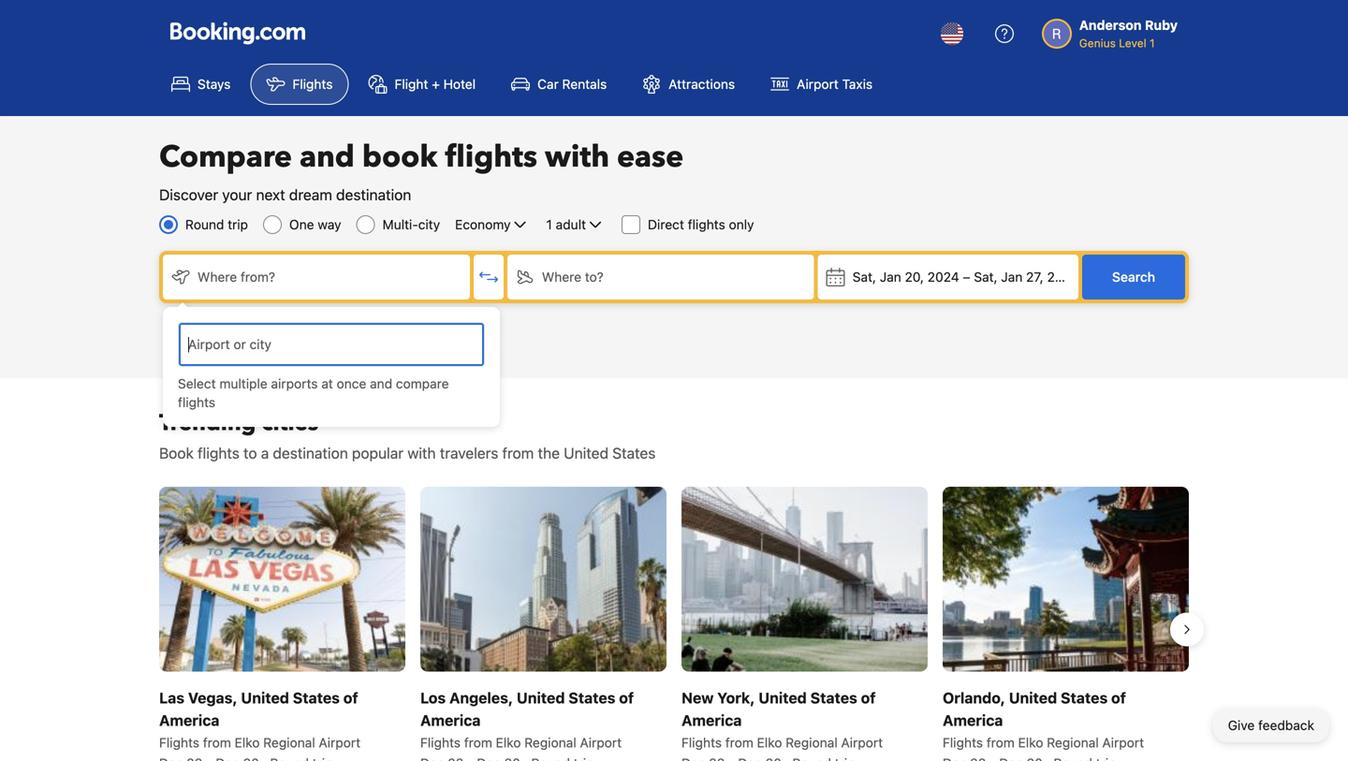 Task type: vqa. For each thing, say whether or not it's contained in the screenshot.
Where to?
yes



Task type: locate. For each thing, give the bounding box(es) containing it.
with up the 1 adult dropdown button
[[545, 137, 610, 177]]

sat,
[[853, 269, 877, 285], [974, 269, 998, 285]]

booking.com logo image
[[170, 22, 305, 44], [170, 22, 305, 44]]

trending
[[159, 408, 256, 439]]

0 vertical spatial 1
[[1150, 37, 1155, 50]]

destination
[[336, 186, 411, 204], [273, 444, 348, 462]]

elko for york,
[[757, 735, 782, 750]]

orlando, united states of america flights from elko regional airport
[[943, 689, 1145, 750]]

attractions
[[669, 76, 735, 92]]

united right the
[[564, 444, 609, 462]]

sat, jan 20, 2024 – sat, jan 27, 2024
[[853, 269, 1079, 285]]

to
[[244, 444, 257, 462]]

car
[[538, 76, 559, 92]]

from left the
[[502, 444, 534, 462]]

from inside las vegas, united states of america flights from elko regional airport
[[203, 735, 231, 750]]

and right once at the left
[[370, 376, 393, 391]]

3 america from the left
[[682, 712, 742, 729]]

3 elko from the left
[[757, 735, 782, 750]]

regional inside las vegas, united states of america flights from elko regional airport
[[263, 735, 315, 750]]

1 horizontal spatial 1
[[1150, 37, 1155, 50]]

angeles,
[[450, 689, 513, 707]]

united
[[564, 444, 609, 462], [241, 689, 289, 707], [517, 689, 565, 707], [759, 689, 807, 707], [1009, 689, 1058, 707]]

from inside new york, united states of america flights from elko regional airport
[[726, 735, 754, 750]]

destination down cities
[[273, 444, 348, 462]]

the
[[538, 444, 560, 462]]

and
[[300, 137, 355, 177], [370, 376, 393, 391]]

0 vertical spatial destination
[[336, 186, 411, 204]]

where for where to?
[[542, 269, 582, 285]]

with inside 'trending cities book flights to a destination popular with travelers from the united states'
[[408, 444, 436, 462]]

0 horizontal spatial jan
[[880, 269, 902, 285]]

27,
[[1027, 269, 1044, 285]]

flights inside las vegas, united states of america flights from elko regional airport
[[159, 735, 199, 750]]

america inside los angeles, united states of america flights from elko regional airport
[[421, 712, 481, 729]]

with inside the "compare and book flights with ease discover your next dream destination"
[[545, 137, 610, 177]]

1
[[1150, 37, 1155, 50], [546, 217, 552, 232]]

1 regional from the left
[[263, 735, 315, 750]]

1 vertical spatial and
[[370, 376, 393, 391]]

flights inside los angeles, united states of america flights from elko regional airport
[[421, 735, 461, 750]]

multiple
[[220, 376, 268, 391]]

of inside los angeles, united states of america flights from elko regional airport
[[619, 689, 634, 707]]

states inside los angeles, united states of america flights from elko regional airport
[[569, 689, 616, 707]]

where inside where from? popup button
[[198, 269, 237, 285]]

airport taxis
[[797, 76, 873, 92]]

united right angeles,
[[517, 689, 565, 707]]

flights inside the orlando, united states of america flights from elko regional airport
[[943, 735, 983, 750]]

20,
[[905, 269, 924, 285]]

flights
[[445, 137, 538, 177], [688, 217, 726, 232], [178, 395, 215, 410], [198, 444, 240, 462]]

multi-
[[383, 217, 418, 232]]

anderson
[[1080, 17, 1142, 33]]

1 left adult
[[546, 217, 552, 232]]

destination inside 'trending cities book flights to a destination popular with travelers from the united states'
[[273, 444, 348, 462]]

regional for york,
[[786, 735, 838, 750]]

ease
[[617, 137, 684, 177]]

1 horizontal spatial with
[[545, 137, 610, 177]]

america inside new york, united states of america flights from elko regional airport
[[682, 712, 742, 729]]

multi-city
[[383, 217, 440, 232]]

1 america from the left
[[159, 712, 220, 729]]

from down orlando,
[[987, 735, 1015, 750]]

3 of from the left
[[861, 689, 876, 707]]

1 horizontal spatial where
[[542, 269, 582, 285]]

1 adult
[[546, 217, 586, 232]]

elko inside new york, united states of america flights from elko regional airport
[[757, 735, 782, 750]]

0 horizontal spatial 2024
[[928, 269, 960, 285]]

0 vertical spatial with
[[545, 137, 610, 177]]

1 vertical spatial 1
[[546, 217, 552, 232]]

los angeles, united states of america image
[[421, 487, 667, 672]]

car rentals link
[[496, 64, 623, 105]]

america down new
[[682, 712, 742, 729]]

1 vertical spatial destination
[[273, 444, 348, 462]]

of inside new york, united states of america flights from elko regional airport
[[861, 689, 876, 707]]

from inside los angeles, united states of america flights from elko regional airport
[[464, 735, 492, 750]]

2024 left the – on the right top of page
[[928, 269, 960, 285]]

0 horizontal spatial and
[[300, 137, 355, 177]]

los
[[421, 689, 446, 707]]

where left "to?"
[[542, 269, 582, 285]]

where left from?
[[198, 269, 237, 285]]

2024 right 27,
[[1048, 269, 1079, 285]]

states
[[613, 444, 656, 462], [293, 689, 340, 707], [569, 689, 616, 707], [811, 689, 858, 707], [1061, 689, 1108, 707]]

2 where from the left
[[542, 269, 582, 285]]

0 horizontal spatial with
[[408, 444, 436, 462]]

regional inside new york, united states of america flights from elko regional airport
[[786, 735, 838, 750]]

flights down select
[[178, 395, 215, 410]]

airport for new york, united states of america
[[841, 735, 883, 750]]

0 horizontal spatial where
[[198, 269, 237, 285]]

flights left the to
[[198, 444, 240, 462]]

jan left 20,
[[880, 269, 902, 285]]

from?
[[241, 269, 275, 285]]

flights inside new york, united states of america flights from elko regional airport
[[682, 735, 722, 750]]

1 where from the left
[[198, 269, 237, 285]]

region
[[144, 480, 1204, 761]]

united inside los angeles, united states of america flights from elko regional airport
[[517, 689, 565, 707]]

1 vertical spatial with
[[408, 444, 436, 462]]

sat, right the – on the right top of page
[[974, 269, 998, 285]]

4 regional from the left
[[1047, 735, 1099, 750]]

2 elko from the left
[[496, 735, 521, 750]]

airport inside new york, united states of america flights from elko regional airport
[[841, 735, 883, 750]]

attractions link
[[627, 64, 751, 105]]

destination up multi-
[[336, 186, 411, 204]]

jan
[[880, 269, 902, 285], [1001, 269, 1023, 285]]

ruby
[[1145, 17, 1178, 33]]

where
[[198, 269, 237, 285], [542, 269, 582, 285]]

a
[[261, 444, 269, 462]]

airport for los angeles, united states of america
[[580, 735, 622, 750]]

1 jan from the left
[[880, 269, 902, 285]]

taxis
[[842, 76, 873, 92]]

0 horizontal spatial sat,
[[853, 269, 877, 285]]

2 of from the left
[[619, 689, 634, 707]]

united right vegas,
[[241, 689, 289, 707]]

elko inside los angeles, united states of america flights from elko regional airport
[[496, 735, 521, 750]]

adult
[[556, 217, 586, 232]]

1 horizontal spatial jan
[[1001, 269, 1023, 285]]

where to?
[[542, 269, 604, 285]]

flights up economy
[[445, 137, 538, 177]]

america for angeles,
[[421, 712, 481, 729]]

1 right level
[[1150, 37, 1155, 50]]

only
[[729, 217, 754, 232]]

one way
[[289, 217, 341, 232]]

2 america from the left
[[421, 712, 481, 729]]

compare and book flights with ease discover your next dream destination
[[159, 137, 684, 204]]

flights left only
[[688, 217, 726, 232]]

Airport or city text field
[[186, 334, 477, 355]]

america inside las vegas, united states of america flights from elko regional airport
[[159, 712, 220, 729]]

states for new york, united states of america
[[811, 689, 858, 707]]

where for where from?
[[198, 269, 237, 285]]

1 horizontal spatial sat,
[[974, 269, 998, 285]]

where from?
[[198, 269, 275, 285]]

and inside select multiple airports at once and compare flights
[[370, 376, 393, 391]]

to?
[[585, 269, 604, 285]]

airport inside los angeles, united states of america flights from elko regional airport
[[580, 735, 622, 750]]

with right 'popular'
[[408, 444, 436, 462]]

economy
[[455, 217, 511, 232]]

genius
[[1080, 37, 1116, 50]]

from down angeles,
[[464, 735, 492, 750]]

states inside new york, united states of america flights from elko regional airport
[[811, 689, 858, 707]]

1 horizontal spatial 2024
[[1048, 269, 1079, 285]]

regional for angeles,
[[525, 735, 577, 750]]

from
[[502, 444, 534, 462], [203, 735, 231, 750], [464, 735, 492, 750], [726, 735, 754, 750], [987, 735, 1015, 750]]

stays
[[198, 76, 231, 92]]

united for los angeles, united states of america
[[517, 689, 565, 707]]

regional inside los angeles, united states of america flights from elko regional airport
[[525, 735, 577, 750]]

where to? button
[[507, 255, 815, 300]]

airports
[[271, 376, 318, 391]]

next
[[256, 186, 285, 204]]

give feedback button
[[1213, 709, 1330, 743]]

0 vertical spatial and
[[300, 137, 355, 177]]

way
[[318, 217, 341, 232]]

+
[[432, 76, 440, 92]]

from down vegas,
[[203, 735, 231, 750]]

jan left 27,
[[1001, 269, 1023, 285]]

1 elko from the left
[[235, 735, 260, 750]]

flights inside 'trending cities book flights to a destination popular with travelers from the united states'
[[198, 444, 240, 462]]

from inside the orlando, united states of america flights from elko regional airport
[[987, 735, 1015, 750]]

orlando, united states of america image
[[943, 487, 1189, 672]]

destination inside the "compare and book flights with ease discover your next dream destination"
[[336, 186, 411, 204]]

of inside las vegas, united states of america flights from elko regional airport
[[343, 689, 358, 707]]

and inside the "compare and book flights with ease discover your next dream destination"
[[300, 137, 355, 177]]

of for las vegas, united states of america
[[343, 689, 358, 707]]

states for las vegas, united states of america
[[293, 689, 340, 707]]

new york, united states of america image
[[682, 487, 928, 672]]

4 of from the left
[[1112, 689, 1127, 707]]

airport
[[797, 76, 839, 92], [319, 735, 361, 750], [580, 735, 622, 750], [841, 735, 883, 750], [1103, 735, 1145, 750]]

america down los
[[421, 712, 481, 729]]

america down orlando,
[[943, 712, 1003, 729]]

airport taxis link
[[755, 64, 889, 105]]

elko
[[235, 735, 260, 750], [496, 735, 521, 750], [757, 735, 782, 750], [1019, 735, 1044, 750]]

feedback
[[1259, 718, 1315, 733]]

4 elko from the left
[[1019, 735, 1044, 750]]

america
[[159, 712, 220, 729], [421, 712, 481, 729], [682, 712, 742, 729], [943, 712, 1003, 729]]

united right orlando,
[[1009, 689, 1058, 707]]

compare
[[159, 137, 292, 177]]

1 horizontal spatial and
[[370, 376, 393, 391]]

3 regional from the left
[[786, 735, 838, 750]]

book
[[362, 137, 438, 177]]

from for los angeles, united states of america
[[464, 735, 492, 750]]

states inside las vegas, united states of america flights from elko regional airport
[[293, 689, 340, 707]]

2 regional from the left
[[525, 735, 577, 750]]

2024
[[928, 269, 960, 285], [1048, 269, 1079, 285]]

stays link
[[155, 64, 247, 105]]

hotel
[[444, 76, 476, 92]]

flights
[[293, 76, 333, 92], [159, 735, 199, 750], [421, 735, 461, 750], [682, 735, 722, 750], [943, 735, 983, 750]]

united right york,
[[759, 689, 807, 707]]

and up dream
[[300, 137, 355, 177]]

elko for angeles,
[[496, 735, 521, 750]]

airport inside the orlando, united states of america flights from elko regional airport
[[1103, 735, 1145, 750]]

sat, left 20,
[[853, 269, 877, 285]]

united for las vegas, united states of america
[[241, 689, 289, 707]]

airport inside las vegas, united states of america flights from elko regional airport
[[319, 735, 361, 750]]

elko inside las vegas, united states of america flights from elko regional airport
[[235, 735, 260, 750]]

of inside the orlando, united states of america flights from elko regional airport
[[1112, 689, 1127, 707]]

0 horizontal spatial 1
[[546, 217, 552, 232]]

of
[[343, 689, 358, 707], [619, 689, 634, 707], [861, 689, 876, 707], [1112, 689, 1127, 707]]

4 america from the left
[[943, 712, 1003, 729]]

with
[[545, 137, 610, 177], [408, 444, 436, 462]]

united inside las vegas, united states of america flights from elko regional airport
[[241, 689, 289, 707]]

america down las
[[159, 712, 220, 729]]

america inside the orlando, united states of america flights from elko regional airport
[[943, 712, 1003, 729]]

united inside new york, united states of america flights from elko regional airport
[[759, 689, 807, 707]]

level
[[1119, 37, 1147, 50]]

from down york,
[[726, 735, 754, 750]]

travelers
[[440, 444, 499, 462]]

where inside where to? popup button
[[542, 269, 582, 285]]

2 2024 from the left
[[1048, 269, 1079, 285]]

1 of from the left
[[343, 689, 358, 707]]



Task type: describe. For each thing, give the bounding box(es) containing it.
flights link
[[250, 64, 349, 105]]

flight + hotel link
[[353, 64, 492, 105]]

new
[[682, 689, 714, 707]]

popular
[[352, 444, 404, 462]]

city
[[418, 217, 440, 232]]

las vegas, united states of america flights from elko regional airport
[[159, 689, 361, 750]]

united inside 'trending cities book flights to a destination popular with travelers from the united states'
[[564, 444, 609, 462]]

one
[[289, 217, 314, 232]]

from for new york, united states of america
[[726, 735, 754, 750]]

1 2024 from the left
[[928, 269, 960, 285]]

1 adult button
[[545, 214, 607, 236]]

car rentals
[[538, 76, 607, 92]]

flight + hotel
[[395, 76, 476, 92]]

america for vegas,
[[159, 712, 220, 729]]

search
[[1113, 269, 1156, 285]]

round
[[185, 217, 224, 232]]

anderson ruby genius level 1
[[1080, 17, 1178, 50]]

at
[[322, 376, 333, 391]]

rentals
[[562, 76, 607, 92]]

trip
[[228, 217, 248, 232]]

compare
[[396, 376, 449, 391]]

new york, united states of america flights from elko regional airport
[[682, 689, 883, 750]]

sat, jan 20, 2024 – sat, jan 27, 2024 button
[[818, 255, 1079, 300]]

of for new york, united states of america
[[861, 689, 876, 707]]

discover
[[159, 186, 218, 204]]

york,
[[718, 689, 755, 707]]

flights inside select multiple airports at once and compare flights
[[178, 395, 215, 410]]

direct
[[648, 217, 685, 232]]

once
[[337, 376, 366, 391]]

flights inside the "compare and book flights with ease discover your next dream destination"
[[445, 137, 538, 177]]

region containing las vegas, united states of america
[[144, 480, 1204, 761]]

of for los angeles, united states of america
[[619, 689, 634, 707]]

direct flights only
[[648, 217, 754, 232]]

america for york,
[[682, 712, 742, 729]]

cities
[[262, 408, 319, 439]]

from for las vegas, united states of america
[[203, 735, 231, 750]]

give
[[1228, 718, 1255, 733]]

airport for las vegas, united states of america
[[319, 735, 361, 750]]

las
[[159, 689, 185, 707]]

select
[[178, 376, 216, 391]]

las vegas, united states of america image
[[159, 487, 406, 672]]

select multiple airports at once and compare flights
[[178, 376, 449, 410]]

search button
[[1083, 255, 1186, 300]]

your
[[222, 186, 252, 204]]

1 sat, from the left
[[853, 269, 877, 285]]

flight
[[395, 76, 428, 92]]

–
[[963, 269, 971, 285]]

los angeles, united states of america flights from elko regional airport
[[421, 689, 634, 750]]

flights for los angeles, united states of america
[[421, 735, 461, 750]]

2 sat, from the left
[[974, 269, 998, 285]]

united inside the orlando, united states of america flights from elko regional airport
[[1009, 689, 1058, 707]]

1 inside dropdown button
[[546, 217, 552, 232]]

regional inside the orlando, united states of america flights from elko regional airport
[[1047, 735, 1099, 750]]

vegas,
[[188, 689, 238, 707]]

dream
[[289, 186, 332, 204]]

flights for new york, united states of america
[[682, 735, 722, 750]]

states inside the orlando, united states of america flights from elko regional airport
[[1061, 689, 1108, 707]]

round trip
[[185, 217, 248, 232]]

elko for vegas,
[[235, 735, 260, 750]]

where from? button
[[163, 255, 470, 300]]

give feedback
[[1228, 718, 1315, 733]]

regional for vegas,
[[263, 735, 315, 750]]

orlando,
[[943, 689, 1006, 707]]

1 inside the anderson ruby genius level 1
[[1150, 37, 1155, 50]]

2 jan from the left
[[1001, 269, 1023, 285]]

united for new york, united states of america
[[759, 689, 807, 707]]

states for los angeles, united states of america
[[569, 689, 616, 707]]

trending cities book flights to a destination popular with travelers from the united states
[[159, 408, 656, 462]]

from inside 'trending cities book flights to a destination popular with travelers from the united states'
[[502, 444, 534, 462]]

states inside 'trending cities book flights to a destination popular with travelers from the united states'
[[613, 444, 656, 462]]

elko inside the orlando, united states of america flights from elko regional airport
[[1019, 735, 1044, 750]]

flights for las vegas, united states of america
[[159, 735, 199, 750]]

book
[[159, 444, 194, 462]]



